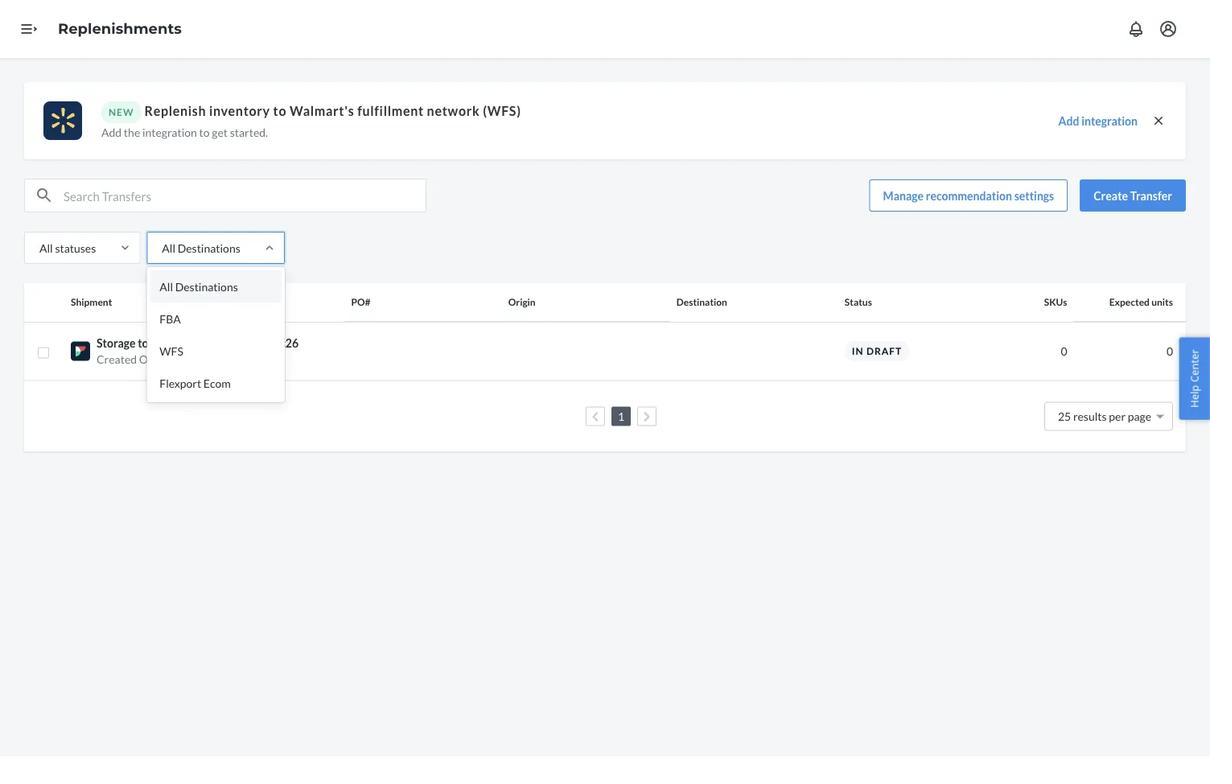 Task type: vqa. For each thing, say whether or not it's contained in the screenshot.
bottommost the a
no



Task type: locate. For each thing, give the bounding box(es) containing it.
all statuses
[[39, 241, 96, 255]]

1 0 from the left
[[1061, 345, 1068, 358]]

1 vertical spatial all destinations
[[160, 280, 238, 293]]

inventory
[[209, 103, 270, 119]]

0 horizontal spatial ecom
[[151, 336, 178, 350]]

add
[[1059, 114, 1080, 128], [101, 125, 122, 139]]

fulfillment
[[358, 103, 424, 119]]

all destinations down search transfers text field
[[162, 241, 240, 255]]

1 vertical spatial transfer
[[181, 336, 223, 350]]

created
[[97, 353, 137, 366]]

0 horizontal spatial integration
[[142, 125, 197, 139]]

in draft
[[852, 345, 903, 357]]

create transfer
[[1094, 189, 1173, 202]]

0 down skus
[[1061, 345, 1068, 358]]

create transfer button
[[1080, 180, 1187, 212]]

1 horizontal spatial add
[[1059, 114, 1080, 128]]

destinations
[[178, 241, 240, 255], [175, 280, 238, 293]]

expected
[[1110, 296, 1150, 308]]

0 horizontal spatial to
[[138, 336, 149, 350]]

add integration button
[[1059, 113, 1138, 129]]

close image
[[1151, 112, 1167, 129]]

ecom
[[151, 336, 178, 350], [204, 376, 231, 390]]

integration left close image
[[1082, 114, 1138, 128]]

transfer right create
[[1131, 189, 1173, 202]]

manage recommendation settings button
[[870, 180, 1068, 212]]

1 vertical spatial ecom
[[204, 376, 231, 390]]

1 horizontal spatial 0
[[1167, 345, 1174, 358]]

25 results per page option
[[1059, 410, 1152, 423]]

help
[[1188, 385, 1202, 408]]

0 horizontal spatial add
[[101, 125, 122, 139]]

all destinations
[[162, 241, 240, 255], [160, 280, 238, 293]]

0 vertical spatial all destinations
[[162, 241, 240, 255]]

open notifications image
[[1127, 19, 1146, 39]]

po#
[[351, 296, 371, 308]]

all destinations up fba
[[160, 280, 238, 293]]

fba
[[160, 312, 181, 326]]

1 horizontal spatial transfer
[[1131, 189, 1173, 202]]

ecom inside storage to ecom transfer st4ccda14c26 created oct 30, 2023
[[151, 336, 178, 350]]

to right inventory
[[273, 103, 287, 119]]

storage to ecom transfer st4ccda14c26 created oct 30, 2023
[[97, 336, 299, 366]]

flexport ecom
[[160, 376, 231, 390]]

integration down replenish
[[142, 125, 197, 139]]

1 vertical spatial destinations
[[175, 280, 238, 293]]

integration
[[1082, 114, 1138, 128], [142, 125, 197, 139]]

0 vertical spatial destinations
[[178, 241, 240, 255]]

all
[[39, 241, 53, 255], [162, 241, 175, 255], [160, 280, 173, 293]]

0 vertical spatial transfer
[[1131, 189, 1173, 202]]

results
[[1074, 410, 1107, 423]]

open account menu image
[[1159, 19, 1178, 39]]

to up oct
[[138, 336, 149, 350]]

walmart's
[[290, 103, 354, 119]]

transfer inside button
[[1131, 189, 1173, 202]]

1 horizontal spatial integration
[[1082, 114, 1138, 128]]

30,
[[160, 353, 175, 366]]

st4ccda14c26
[[225, 336, 299, 350]]

0 left the center
[[1167, 345, 1174, 358]]

destinations down search transfers text field
[[178, 241, 240, 255]]

2 horizontal spatial to
[[273, 103, 287, 119]]

origin
[[508, 296, 536, 308]]

replenishments
[[58, 20, 182, 38]]

(wfs)
[[483, 103, 521, 119]]

0 vertical spatial ecom
[[151, 336, 178, 350]]

1 vertical spatial to
[[199, 125, 210, 139]]

expected units
[[1110, 296, 1174, 308]]

new
[[109, 106, 134, 118]]

add inside button
[[1059, 114, 1080, 128]]

to
[[273, 103, 287, 119], [199, 125, 210, 139], [138, 336, 149, 350]]

0 horizontal spatial 0
[[1061, 345, 1068, 358]]

manage recommendation settings
[[884, 189, 1055, 202]]

0
[[1061, 345, 1068, 358], [1167, 345, 1174, 358]]

ecom up 30,
[[151, 336, 178, 350]]

transfer
[[1131, 189, 1173, 202], [181, 336, 223, 350]]

1 horizontal spatial to
[[199, 125, 210, 139]]

ecom right flexport
[[204, 376, 231, 390]]

transfer up 2023 at top
[[181, 336, 223, 350]]

to left get
[[199, 125, 210, 139]]

center
[[1188, 349, 1202, 382]]

2 vertical spatial to
[[138, 336, 149, 350]]

destinations up fba
[[175, 280, 238, 293]]

draft
[[867, 345, 903, 357]]

to inside storage to ecom transfer st4ccda14c26 created oct 30, 2023
[[138, 336, 149, 350]]

0 horizontal spatial transfer
[[181, 336, 223, 350]]

2023
[[177, 353, 203, 366]]

1
[[618, 410, 625, 423]]



Task type: describe. For each thing, give the bounding box(es) containing it.
add the integration to get started.
[[101, 125, 268, 139]]

add for add integration
[[1059, 114, 1080, 128]]

the
[[124, 125, 140, 139]]

oct
[[139, 353, 158, 366]]

page
[[1128, 410, 1152, 423]]

network
[[427, 103, 480, 119]]

2 0 from the left
[[1167, 345, 1174, 358]]

settings
[[1015, 189, 1055, 202]]

1 link
[[615, 410, 628, 423]]

get
[[212, 125, 228, 139]]

create
[[1094, 189, 1129, 202]]

status
[[845, 296, 873, 308]]

0 vertical spatial to
[[273, 103, 287, 119]]

add integration
[[1059, 114, 1138, 128]]

1 horizontal spatial ecom
[[204, 376, 231, 390]]

help center button
[[1180, 337, 1211, 420]]

create transfer link
[[1080, 180, 1187, 212]]

chevron right image
[[644, 411, 651, 422]]

Search Transfers text field
[[64, 180, 426, 212]]

25 results per page
[[1059, 410, 1152, 423]]

replenishments link
[[58, 20, 182, 38]]

in
[[852, 345, 864, 357]]

integration inside button
[[1082, 114, 1138, 128]]

manage recommendation settings link
[[870, 180, 1068, 212]]

wfs
[[160, 344, 183, 358]]

open navigation image
[[19, 19, 39, 39]]

started.
[[230, 125, 268, 139]]

help center
[[1188, 349, 1202, 408]]

skus
[[1045, 296, 1068, 308]]

recommendation
[[926, 189, 1013, 202]]

add for add the integration to get started.
[[101, 125, 122, 139]]

chevron left image
[[592, 411, 599, 422]]

square image
[[37, 347, 50, 359]]

destination
[[677, 296, 728, 308]]

flexport
[[160, 376, 201, 390]]

shipment
[[71, 296, 112, 308]]

per
[[1110, 410, 1126, 423]]

25
[[1059, 410, 1072, 423]]

storage
[[97, 336, 136, 350]]

manage
[[884, 189, 924, 202]]

transfer inside storage to ecom transfer st4ccda14c26 created oct 30, 2023
[[181, 336, 223, 350]]

replenish
[[144, 103, 206, 119]]

replenish inventory to walmart's fulfillment network (wfs)
[[144, 103, 521, 119]]

statuses
[[55, 241, 96, 255]]

units
[[1152, 296, 1174, 308]]



